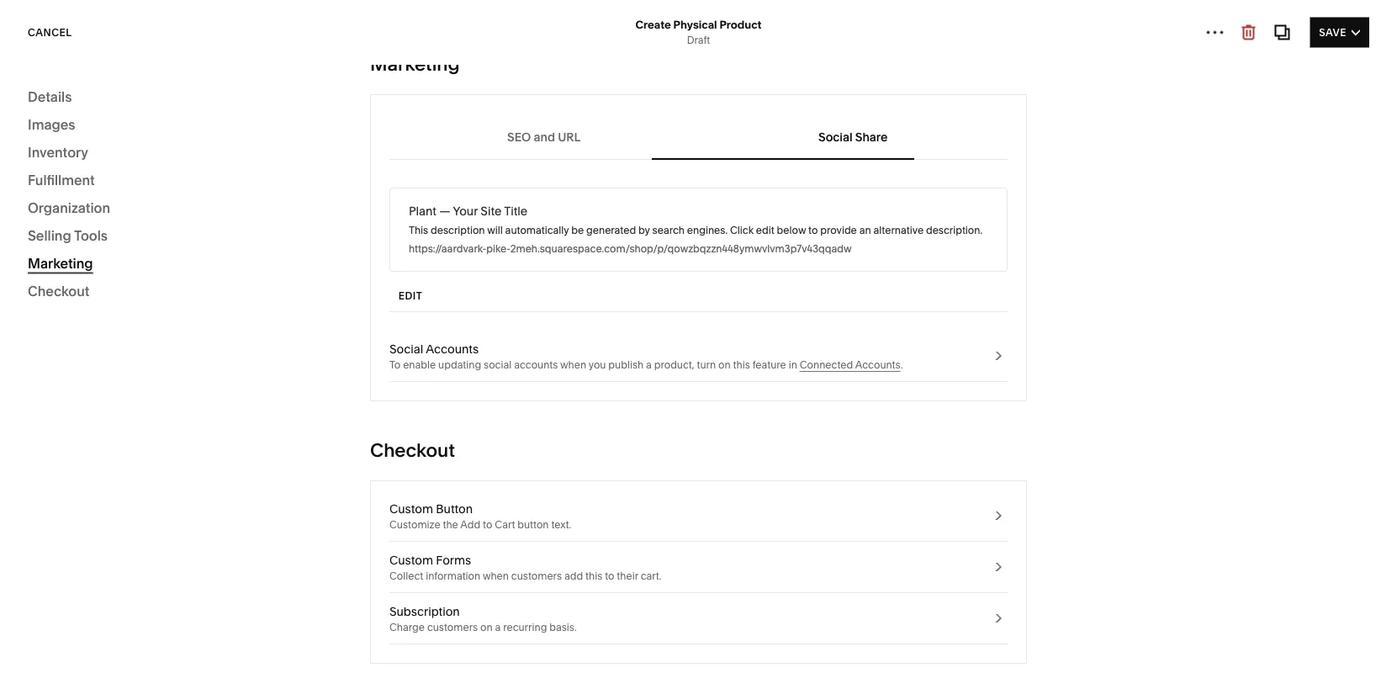 Task type: locate. For each thing, give the bounding box(es) containing it.
an
[[860, 224, 872, 236]]

social inside button
[[819, 130, 853, 144]]

tab list
[[1217, 23, 1294, 50], [390, 114, 1008, 160]]

custom
[[390, 502, 433, 516], [390, 553, 433, 568]]

updating
[[439, 359, 482, 371]]

your left first
[[87, 233, 112, 247]]

in right feature on the right
[[789, 359, 798, 371]]

customers left add
[[512, 570, 562, 582]]

social left share
[[819, 130, 853, 144]]

site
[[481, 204, 502, 218]]

social
[[819, 130, 853, 144], [390, 342, 423, 356]]

social inside social accounts to enable updating social accounts when you publish a product, turn on this feature in connected accounts .
[[390, 342, 423, 356]]

this
[[409, 224, 428, 236]]

your right 'of' at bottom
[[803, 643, 827, 657]]

social up to
[[390, 342, 423, 356]]

1 horizontal spatial on
[[719, 359, 731, 371]]

0 horizontal spatial social
[[390, 342, 423, 356]]

1 vertical spatial create
[[47, 233, 85, 247]]

click
[[730, 224, 754, 236]]

fulfillment
[[28, 172, 95, 188]]

1 vertical spatial your
[[87, 233, 112, 247]]

to right the products
[[190, 189, 203, 206]]

when left you
[[560, 359, 587, 371]]

create
[[636, 18, 671, 31], [47, 233, 85, 247]]

to
[[190, 189, 203, 206], [809, 224, 818, 236], [185, 233, 196, 247], [483, 519, 493, 531], [605, 570, 615, 582], [681, 643, 692, 657]]

plant
[[409, 204, 437, 218]]

customers down subscription
[[427, 621, 478, 634]]

1 custom from the top
[[390, 502, 433, 516]]

ends
[[514, 643, 542, 657]]

the
[[443, 519, 458, 531], [716, 643, 734, 657]]

social for social accounts to enable updating social accounts when you publish a product, turn on this feature in connected accounts .
[[390, 342, 423, 356]]

0 horizontal spatial the
[[443, 519, 458, 531]]

1 vertical spatial a
[[495, 621, 501, 634]]

Search items… text field
[[56, 113, 301, 150]]

checkout up button
[[370, 439, 455, 462]]

inventory
[[28, 144, 88, 160]]

1 vertical spatial when
[[483, 570, 509, 582]]

marketing
[[370, 53, 460, 75], [28, 255, 93, 271]]

your up start
[[206, 189, 235, 206]]

to left get
[[681, 643, 692, 657]]

physical
[[674, 18, 718, 31]]

the inside custom button customize the add to cart button text.
[[443, 519, 458, 531]]

your inside plant — your site title this description will automatically be generated by search engines. click edit below to provide an alternative description. https://aardvark-pike-2meh.squarespace.com/shop/p/qowzbqzzn448ymwvlvm3p7v43qqadw
[[453, 204, 478, 218]]

0 vertical spatial your
[[206, 189, 235, 206]]

create down store
[[47, 233, 85, 247]]

1 vertical spatial on
[[481, 621, 493, 634]]

1 vertical spatial in
[[544, 643, 554, 657]]

cart.
[[641, 570, 662, 582]]

checkout down selling tools
[[28, 283, 90, 299]]

your left trial
[[463, 643, 487, 657]]

this
[[733, 359, 751, 371], [586, 570, 603, 582]]

0 vertical spatial when
[[560, 359, 587, 371]]

0 horizontal spatial this
[[586, 570, 603, 582]]

0 horizontal spatial tab list
[[390, 114, 1008, 160]]

0 horizontal spatial accounts
[[426, 342, 479, 356]]

1 vertical spatial social
[[390, 342, 423, 356]]

store
[[47, 208, 80, 224]]

1 horizontal spatial when
[[560, 359, 587, 371]]

start
[[47, 189, 78, 206]]

0 vertical spatial checkout
[[28, 283, 90, 299]]

0 vertical spatial accounts
[[426, 342, 479, 356]]

a up trial
[[495, 621, 501, 634]]

in left 14
[[544, 643, 554, 657]]

the right get
[[716, 643, 734, 657]]

1 vertical spatial checkout
[[370, 439, 455, 462]]

2 custom from the top
[[390, 553, 433, 568]]

when inside custom forms collect information when customers add this to their cart.
[[483, 570, 509, 582]]

0 horizontal spatial a
[[495, 621, 501, 634]]

checkout
[[28, 283, 90, 299], [370, 439, 455, 462]]

on
[[719, 359, 731, 371], [481, 621, 493, 634]]

this left feature on the right
[[733, 359, 751, 371]]

0 horizontal spatial your
[[87, 233, 112, 247]]

0 vertical spatial custom
[[390, 502, 433, 516]]

when
[[560, 359, 587, 371], [483, 570, 509, 582]]

.
[[901, 359, 903, 371]]

to left start
[[185, 233, 196, 247]]

custom up the collect
[[390, 553, 433, 568]]

0 vertical spatial tab list
[[1217, 23, 1294, 50]]

1 vertical spatial customers
[[427, 621, 478, 634]]

1 horizontal spatial a
[[646, 359, 652, 371]]

categories button
[[0, 19, 119, 56]]

forms
[[436, 553, 471, 568]]

custom inside custom forms collect information when customers add this to their cart.
[[390, 553, 433, 568]]

1 vertical spatial this
[[586, 570, 603, 582]]

connected
[[800, 359, 853, 371]]

trial
[[490, 643, 511, 657]]

their
[[617, 570, 639, 582]]

your
[[453, 204, 478, 218], [463, 643, 487, 657]]

1 vertical spatial custom
[[390, 553, 433, 568]]

custom up customize
[[390, 502, 433, 516]]

in
[[789, 359, 798, 371], [544, 643, 554, 657]]

to inside plant — your site title this description will automatically be generated by search engines. click edit below to provide an alternative description. https://aardvark-pike-2meh.squarespace.com/shop/p/qowzbqzzn448ymwvlvm3p7v43qqadw
[[809, 224, 818, 236]]

feature
[[753, 359, 787, 371]]

custom for custom button
[[390, 502, 433, 516]]

start adding products to your store create your first product to start selling.
[[47, 189, 266, 247]]

accounts
[[514, 359, 558, 371]]

connected accounts link
[[800, 359, 901, 372]]

1 vertical spatial your
[[463, 643, 487, 657]]

custom inside custom button customize the add to cart button text.
[[390, 502, 433, 516]]

0 horizontal spatial in
[[544, 643, 554, 657]]

when right information
[[483, 570, 509, 582]]

cancel button
[[28, 17, 72, 48]]

product
[[720, 18, 762, 31]]

custom button customize the add to cart button text.
[[390, 502, 572, 531]]

subscription
[[390, 605, 460, 619]]

accounts up updating in the left of the page
[[426, 342, 479, 356]]

2 horizontal spatial your
[[803, 643, 827, 657]]

accounts right connected
[[856, 359, 901, 371]]

0 vertical spatial the
[[443, 519, 458, 531]]

will
[[487, 224, 503, 236]]

1 horizontal spatial in
[[789, 359, 798, 371]]

0 vertical spatial a
[[646, 359, 652, 371]]

1 horizontal spatial social
[[819, 130, 853, 144]]

to inside custom forms collect information when customers add this to their cart.
[[605, 570, 615, 582]]

first
[[114, 233, 135, 247]]

1 vertical spatial the
[[716, 643, 734, 657]]

social accounts to enable updating social accounts when you publish a product, turn on this feature in connected accounts .
[[390, 342, 903, 371]]

0 vertical spatial in
[[789, 359, 798, 371]]

14
[[557, 643, 568, 657]]

details
[[28, 88, 72, 105]]

create left physical on the top
[[636, 18, 671, 31]]

when inside social accounts to enable updating social accounts when you publish a product, turn on this feature in connected accounts .
[[560, 359, 587, 371]]

0 horizontal spatial checkout
[[28, 283, 90, 299]]

0 vertical spatial on
[[719, 359, 731, 371]]

on right turn
[[719, 359, 731, 371]]

provide
[[821, 224, 857, 236]]

0 horizontal spatial create
[[47, 233, 85, 247]]

a
[[646, 359, 652, 371], [495, 621, 501, 634]]

to right below
[[809, 224, 818, 236]]

1 vertical spatial marketing
[[28, 255, 93, 271]]

now
[[655, 643, 678, 657]]

basis.
[[550, 621, 577, 634]]

0 horizontal spatial when
[[483, 570, 509, 582]]

0 vertical spatial social
[[819, 130, 853, 144]]

0 vertical spatial create
[[636, 18, 671, 31]]

on up trial
[[481, 621, 493, 634]]

0 vertical spatial customers
[[512, 570, 562, 582]]

customers
[[512, 570, 562, 582], [427, 621, 478, 634]]

a inside the subscription charge customers on a recurring basis.
[[495, 621, 501, 634]]

accounts
[[426, 342, 479, 356], [856, 359, 901, 371]]

0 vertical spatial your
[[453, 204, 478, 218]]

1 vertical spatial accounts
[[856, 359, 901, 371]]

1 horizontal spatial your
[[206, 189, 235, 206]]

recurring
[[503, 621, 547, 634]]

1 vertical spatial tab list
[[390, 114, 1008, 160]]

url
[[558, 130, 581, 144]]

1 horizontal spatial create
[[636, 18, 671, 31]]

by
[[639, 224, 650, 236]]

0 vertical spatial this
[[733, 359, 751, 371]]

this right add
[[586, 570, 603, 582]]

0 horizontal spatial on
[[481, 621, 493, 634]]

https://aardvark-
[[409, 243, 487, 255]]

1 horizontal spatial customers
[[512, 570, 562, 582]]

and
[[534, 130, 555, 144]]

customers inside custom forms collect information when customers add this to their cart.
[[512, 570, 562, 582]]

1 horizontal spatial marketing
[[370, 53, 460, 75]]

create inside start adding products to your store create your first product to start selling.
[[47, 233, 85, 247]]

your right —
[[453, 204, 478, 218]]

row group
[[0, 68, 333, 673]]

the down button
[[443, 519, 458, 531]]

to left their
[[605, 570, 615, 582]]

1 horizontal spatial this
[[733, 359, 751, 371]]

products
[[129, 189, 187, 206]]

tools
[[74, 227, 108, 244]]

0 horizontal spatial customers
[[427, 621, 478, 634]]

a right publish
[[646, 359, 652, 371]]

to right 'add'
[[483, 519, 493, 531]]

seo and url button
[[395, 114, 694, 160]]



Task type: vqa. For each thing, say whether or not it's contained in the screenshot.
pro related to Orpheus Pro
no



Task type: describe. For each thing, give the bounding box(es) containing it.
start
[[199, 233, 224, 247]]

share
[[856, 130, 888, 144]]

edit button
[[399, 281, 423, 311]]

save button
[[1311, 17, 1370, 48]]

search
[[653, 224, 685, 236]]

description.
[[927, 224, 983, 236]]

selling
[[28, 227, 71, 244]]

charge
[[390, 621, 425, 634]]

2 vertical spatial your
[[803, 643, 827, 657]]

product,
[[654, 359, 695, 371]]

create inside create physical product draft
[[636, 18, 671, 31]]

custom forms collect information when customers add this to their cart.
[[390, 553, 662, 582]]

subscription charge customers on a recurring basis.
[[390, 605, 577, 634]]

your trial ends in 14 days. upgrade now to get the most out of your site.
[[463, 643, 852, 657]]

information
[[426, 570, 481, 582]]

out
[[768, 643, 786, 657]]

grid grid
[[0, 68, 333, 673]]

publish
[[609, 359, 644, 371]]

organization
[[28, 199, 110, 216]]

on inside the subscription charge customers on a recurring basis.
[[481, 621, 493, 634]]

adding
[[81, 189, 126, 206]]

seo
[[508, 130, 531, 144]]

2meh.squarespace.com/shop/p/qowzbqzzn448ymwvlvm3p7v43qqadw
[[511, 243, 852, 255]]

on inside social accounts to enable updating social accounts when you publish a product, turn on this feature in connected accounts .
[[719, 359, 731, 371]]

customers inside the subscription charge customers on a recurring basis.
[[427, 621, 478, 634]]

save
[[1320, 26, 1347, 38]]

upgrade
[[603, 643, 652, 657]]

1 horizontal spatial the
[[716, 643, 734, 657]]

days.
[[571, 643, 600, 657]]

all
[[28, 80, 52, 103]]

tab list containing seo and url
[[390, 114, 1008, 160]]

description
[[431, 224, 485, 236]]

customize
[[390, 519, 441, 531]]

1 horizontal spatial tab list
[[1217, 23, 1294, 50]]

social
[[484, 359, 512, 371]]

a inside social accounts to enable updating social accounts when you publish a product, turn on this feature in connected accounts .
[[646, 359, 652, 371]]

site.
[[830, 643, 852, 657]]

draft
[[687, 34, 710, 46]]

edit
[[756, 224, 775, 236]]

button
[[436, 502, 473, 516]]

to
[[390, 359, 401, 371]]

in inside social accounts to enable updating social accounts when you publish a product, turn on this feature in connected accounts .
[[789, 359, 798, 371]]

of
[[789, 643, 800, 657]]

to inside custom button customize the add to cart button text.
[[483, 519, 493, 531]]

1 horizontal spatial accounts
[[856, 359, 901, 371]]

add
[[461, 519, 481, 531]]

create physical product draft
[[636, 18, 762, 46]]

categories
[[32, 31, 100, 43]]

1 horizontal spatial checkout
[[370, 439, 455, 462]]

cart
[[495, 519, 515, 531]]

you
[[589, 359, 606, 371]]

most
[[737, 643, 765, 657]]

0 vertical spatial marketing
[[370, 53, 460, 75]]

turn
[[697, 359, 716, 371]]

selling tools
[[28, 227, 108, 244]]

get
[[695, 643, 714, 657]]

images
[[28, 116, 75, 133]]

pike-
[[487, 243, 511, 255]]

engines.
[[687, 224, 728, 236]]

generated
[[587, 224, 636, 236]]

alternative
[[874, 224, 924, 236]]

custom for custom forms
[[390, 553, 433, 568]]

text.
[[552, 519, 572, 531]]

social share button
[[704, 114, 1003, 160]]

selling.
[[227, 233, 266, 247]]

plant — your site title this description will automatically be generated by search engines. click edit below to provide an alternative description. https://aardvark-pike-2meh.squarespace.com/shop/p/qowzbqzzn448ymwvlvm3p7v43qqadw
[[409, 204, 983, 255]]

social for social share
[[819, 130, 853, 144]]

this inside custom forms collect information when customers add this to their cart.
[[586, 570, 603, 582]]

—
[[440, 204, 451, 218]]

collect
[[390, 570, 424, 582]]

edit
[[399, 290, 423, 302]]

below
[[777, 224, 806, 236]]

add
[[565, 570, 583, 582]]

button
[[518, 519, 549, 531]]

0 horizontal spatial marketing
[[28, 255, 93, 271]]

be
[[572, 224, 584, 236]]

title
[[504, 204, 528, 218]]

product
[[138, 233, 182, 247]]

social share
[[819, 130, 888, 144]]

seo and url
[[508, 130, 581, 144]]

this inside social accounts to enable updating social accounts when you publish a product, turn on this feature in connected accounts .
[[733, 359, 751, 371]]

cancel
[[28, 26, 72, 38]]

enable
[[403, 359, 436, 371]]



